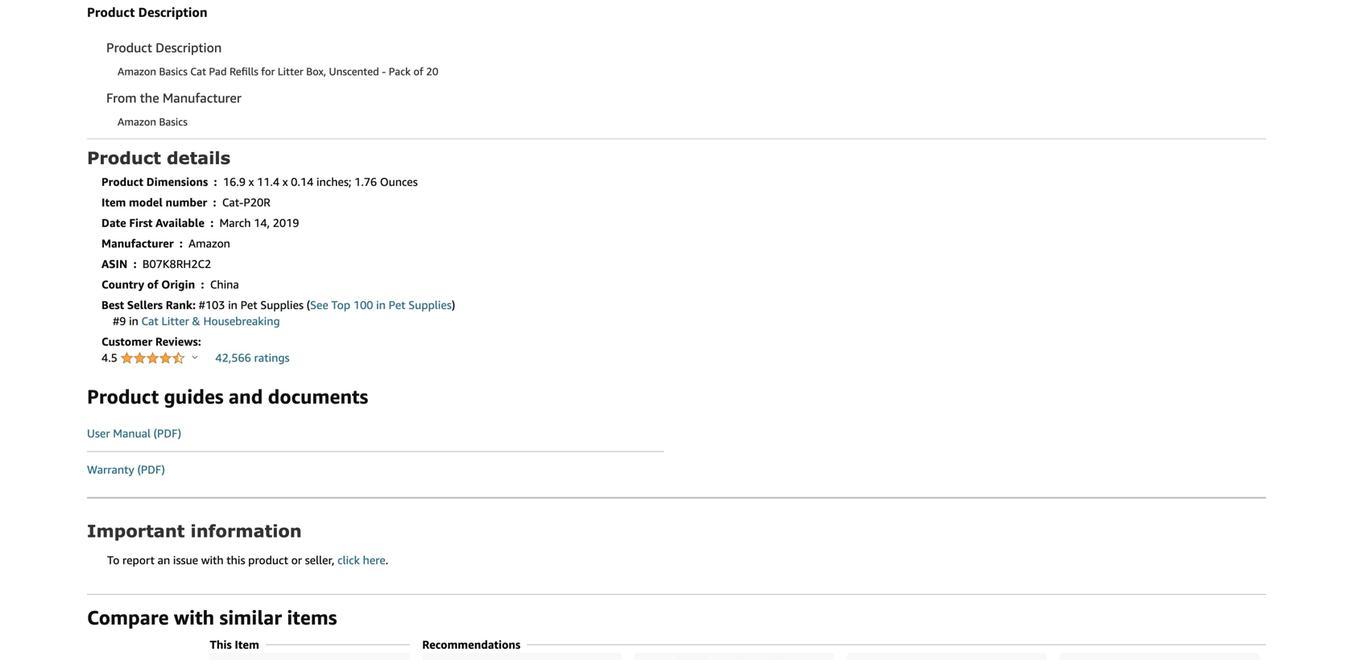 Task type: locate. For each thing, give the bounding box(es) containing it.
litter
[[278, 65, 303, 78], [161, 314, 189, 328]]

an
[[158, 554, 170, 567]]

cat-
[[222, 196, 244, 209]]

-
[[382, 65, 386, 78]]

basics for amazon basics
[[159, 116, 188, 128]]

manufacturer down pad
[[163, 90, 241, 105]]

0 horizontal spatial item
[[101, 196, 126, 209]]

in right the #9
[[129, 314, 138, 328]]

warranty (pdf) link
[[87, 463, 165, 476]]

issue
[[173, 554, 198, 567]]

manufacturer down "first"
[[101, 237, 174, 250]]

x right 11.4 on the left top
[[283, 175, 288, 188]]

ratings
[[254, 351, 290, 364]]

1 vertical spatial cat
[[141, 314, 159, 328]]

ounces
[[380, 175, 418, 188]]

supplies
[[260, 298, 304, 312], [409, 298, 452, 312]]

manufacturer
[[163, 90, 241, 105], [101, 237, 174, 250]]

product
[[87, 4, 135, 20], [106, 40, 152, 55], [87, 147, 161, 168], [101, 175, 143, 188], [87, 385, 159, 408]]

in
[[228, 298, 238, 312], [376, 298, 386, 312], [129, 314, 138, 328]]

of up "sellers"
[[147, 278, 158, 291]]

0 vertical spatial amazon
[[118, 65, 156, 78]]

0 horizontal spatial of
[[147, 278, 158, 291]]

0 horizontal spatial cat
[[141, 314, 159, 328]]

housebreaking
[[203, 314, 280, 328]]

1 vertical spatial manufacturer
[[101, 237, 174, 250]]

important information
[[87, 521, 302, 541]]

1 basics from the top
[[159, 65, 188, 78]]

seller,
[[305, 554, 335, 567]]

:
[[214, 175, 217, 188], [213, 196, 216, 209], [210, 216, 214, 229], [179, 237, 183, 250], [133, 257, 137, 271], [201, 278, 204, 291]]

guides
[[164, 385, 224, 408]]

1 vertical spatial basics
[[159, 116, 188, 128]]

0 horizontal spatial pet
[[240, 298, 257, 312]]

supplies right the 100
[[409, 298, 452, 312]]

country
[[101, 278, 144, 291]]

pet
[[240, 298, 257, 312], [389, 298, 406, 312]]

of
[[413, 65, 423, 78], [147, 278, 158, 291]]

‎
[[220, 175, 220, 188], [219, 196, 219, 209], [217, 216, 217, 229], [186, 237, 186, 250], [140, 257, 140, 271], [207, 278, 207, 291]]

amazon down the
[[118, 116, 156, 128]]

1 horizontal spatial in
[[228, 298, 238, 312]]

product description
[[87, 4, 208, 20], [106, 40, 222, 55]]

42,566
[[215, 351, 251, 364]]

information
[[191, 521, 302, 541]]

‎ left march
[[217, 216, 217, 229]]

pet right the 100
[[389, 298, 406, 312]]

popover image
[[192, 355, 198, 359]]

1 horizontal spatial of
[[413, 65, 423, 78]]

p20r
[[244, 196, 270, 209]]

litter right for
[[278, 65, 303, 78]]

0 vertical spatial litter
[[278, 65, 303, 78]]

this
[[227, 554, 245, 567]]

1 vertical spatial (pdf)
[[137, 463, 165, 476]]

litter inside "product details product dimensions                                     ‏                                         :                                     ‎ 16.9 x 11.4 x 0.14 inches; 1.76 ounces item model number                                     ‏                                         :                                     ‎ cat-p20r date first available                                     ‏                                         :                                     ‎ march 14, 2019 manufacturer                                     ‏                                         :                                     ‎ amazon asin                                     ‏                                         :                                     ‎ b07k8rh2c2 country of origin                                     ‏                                         :                                     ‎ china best sellers rank: #103 in pet supplies ( see top 100 in pet supplies ) #9 in cat litter & housebreaking"
[[161, 314, 189, 328]]

2 basics from the top
[[159, 116, 188, 128]]

amazon for amazon basics
[[118, 116, 156, 128]]

with left this
[[201, 554, 224, 567]]

cat inside "product details product dimensions                                     ‏                                         :                                     ‎ 16.9 x 11.4 x 0.14 inches; 1.76 ounces item model number                                     ‏                                         :                                     ‎ cat-p20r date first available                                     ‏                                         :                                     ‎ march 14, 2019 manufacturer                                     ‏                                         :                                     ‎ amazon asin                                     ‏                                         :                                     ‎ b07k8rh2c2 country of origin                                     ‏                                         :                                     ‎ china best sellers rank: #103 in pet supplies ( see top 100 in pet supplies ) #9 in cat litter & housebreaking"
[[141, 314, 159, 328]]

description
[[138, 4, 208, 20], [156, 40, 222, 55]]

item right this
[[235, 638, 259, 652]]

in up housebreaking at the left of page
[[228, 298, 238, 312]]

0 vertical spatial item
[[101, 196, 126, 209]]

cat
[[190, 65, 206, 78], [141, 314, 159, 328]]

: down available
[[179, 237, 183, 250]]

in right the 100
[[376, 298, 386, 312]]

0 horizontal spatial x
[[249, 175, 254, 188]]

0 horizontal spatial in
[[129, 314, 138, 328]]

1 pet from the left
[[240, 298, 257, 312]]

1 vertical spatial amazon
[[118, 116, 156, 128]]

item up date
[[101, 196, 126, 209]]

amazon
[[118, 65, 156, 78], [118, 116, 156, 128], [189, 237, 230, 250]]

basics for amazon basics cat pad refills for litter box, unscented - pack of 20
[[159, 65, 188, 78]]

item
[[101, 196, 126, 209], [235, 638, 259, 652]]

customer
[[101, 335, 152, 348]]

(pdf)
[[154, 427, 181, 440], [137, 463, 165, 476]]

with up this
[[174, 606, 214, 629]]

0 horizontal spatial supplies
[[260, 298, 304, 312]]

: left cat-
[[213, 196, 216, 209]]

see
[[310, 298, 328, 312]]

from
[[106, 90, 137, 105]]

or
[[291, 554, 302, 567]]

see top 100 in pet supplies link
[[310, 298, 452, 312]]

‎ left "china"
[[207, 278, 207, 291]]

cat left pad
[[190, 65, 206, 78]]

supplies left (
[[260, 298, 304, 312]]

0 horizontal spatial litter
[[161, 314, 189, 328]]

42,566 ratings
[[215, 351, 290, 364]]

1 horizontal spatial pet
[[389, 298, 406, 312]]

best
[[101, 298, 124, 312]]

pad
[[209, 65, 227, 78]]

1 horizontal spatial x
[[283, 175, 288, 188]]

basics
[[159, 65, 188, 78], [159, 116, 188, 128]]

here
[[363, 554, 386, 567]]

number
[[166, 196, 207, 209]]

pet up housebreaking at the left of page
[[240, 298, 257, 312]]

0 vertical spatial product description
[[87, 4, 208, 20]]

for
[[261, 65, 275, 78]]

‎ right asin
[[140, 257, 140, 271]]

#103
[[199, 298, 225, 312]]

(pdf) down user manual (pdf) link
[[137, 463, 165, 476]]

‎ left the 16.9
[[220, 175, 220, 188]]

similar
[[219, 606, 282, 629]]

x
[[249, 175, 254, 188], [283, 175, 288, 188]]

2 horizontal spatial in
[[376, 298, 386, 312]]

2 x from the left
[[283, 175, 288, 188]]

1 vertical spatial litter
[[161, 314, 189, 328]]

‏
[[211, 175, 211, 188], [210, 196, 210, 209], [207, 216, 207, 229], [177, 237, 177, 250], [130, 257, 130, 271], [198, 278, 198, 291]]

china
[[210, 278, 239, 291]]

box,
[[306, 65, 326, 78]]

amazon down march
[[189, 237, 230, 250]]

amazon inside "product details product dimensions                                     ‏                                         :                                     ‎ 16.9 x 11.4 x 0.14 inches; 1.76 ounces item model number                                     ‏                                         :                                     ‎ cat-p20r date first available                                     ‏                                         :                                     ‎ march 14, 2019 manufacturer                                     ‏                                         :                                     ‎ amazon asin                                     ‏                                         :                                     ‎ b07k8rh2c2 country of origin                                     ‏                                         :                                     ‎ china best sellers rank: #103 in pet supplies ( see top 100 in pet supplies ) #9 in cat litter & housebreaking"
[[189, 237, 230, 250]]

2 vertical spatial amazon
[[189, 237, 230, 250]]

1 horizontal spatial cat
[[190, 65, 206, 78]]

1 horizontal spatial item
[[235, 638, 259, 652]]

with
[[201, 554, 224, 567], [174, 606, 214, 629]]

‏ right origin
[[198, 278, 198, 291]]

refills
[[230, 65, 258, 78]]

basics up from the manufacturer
[[159, 65, 188, 78]]

petfamily cat litter box pads-generic refill for tidy cats breeze litter system,litter box pads 16.9" x 11.4"-40 count (unscented) image
[[635, 655, 834, 660]]

of inside "product details product dimensions                                     ‏                                         :                                     ‎ 16.9 x 11.4 x 0.14 inches; 1.76 ounces item model number                                     ‏                                         :                                     ‎ cat-p20r date first available                                     ‏                                         :                                     ‎ march 14, 2019 manufacturer                                     ‏                                         :                                     ‎ amazon asin                                     ‏                                         :                                     ‎ b07k8rh2c2 country of origin                                     ‏                                         :                                     ‎ china best sellers rank: #103 in pet supplies ( see top 100 in pet supplies ) #9 in cat litter & housebreaking"
[[147, 278, 158, 291]]

0 vertical spatial manufacturer
[[163, 90, 241, 105]]

amazon up the
[[118, 65, 156, 78]]

0 vertical spatial (pdf)
[[154, 427, 181, 440]]

of left '20'
[[413, 65, 423, 78]]

amazon basics
[[118, 116, 188, 128]]

‏ up b07k8rh2c2
[[177, 237, 177, 250]]

1 horizontal spatial supplies
[[409, 298, 452, 312]]

0 vertical spatial with
[[201, 554, 224, 567]]

user
[[87, 427, 110, 440]]

x left 11.4 on the left top
[[249, 175, 254, 188]]

cat down "sellers"
[[141, 314, 159, 328]]

recommendations
[[422, 638, 521, 652]]

0 vertical spatial cat
[[190, 65, 206, 78]]

0 vertical spatial basics
[[159, 65, 188, 78]]

‏ right asin
[[130, 257, 130, 271]]

basics down from the manufacturer
[[159, 116, 188, 128]]

(pdf) right manual
[[154, 427, 181, 440]]

model
[[129, 196, 163, 209]]

litter down rank:
[[161, 314, 189, 328]]

rank:
[[166, 298, 196, 312]]

important
[[87, 521, 185, 541]]

1 vertical spatial of
[[147, 278, 158, 291]]

item inside "product details product dimensions                                     ‏                                         :                                     ‎ 16.9 x 11.4 x 0.14 inches; 1.76 ounces item model number                                     ‏                                         :                                     ‎ cat-p20r date first available                                     ‏                                         :                                     ‎ march 14, 2019 manufacturer                                     ‏                                         :                                     ‎ amazon asin                                     ‏                                         :                                     ‎ b07k8rh2c2 country of origin                                     ‏                                         :                                     ‎ china best sellers rank: #103 in pet supplies ( see top 100 in pet supplies ) #9 in cat litter & housebreaking"
[[101, 196, 126, 209]]

‎ down available
[[186, 237, 186, 250]]



Task type: vqa. For each thing, say whether or not it's contained in the screenshot.
the Basics
yes



Task type: describe. For each thing, give the bounding box(es) containing it.
&
[[192, 314, 200, 328]]

1 x from the left
[[249, 175, 254, 188]]

100
[[353, 298, 373, 312]]

warranty (pdf)
[[87, 463, 165, 476]]

0.14
[[291, 175, 314, 188]]

warranty
[[87, 463, 134, 476]]

inches;
[[316, 175, 351, 188]]

: left the 16.9
[[214, 175, 217, 188]]

this
[[210, 638, 232, 652]]

2019
[[273, 216, 299, 229]]

b07k8rh2c2
[[142, 257, 211, 271]]

the
[[140, 90, 159, 105]]

user manual (pdf) link
[[87, 427, 181, 440]]

click
[[338, 554, 360, 567]]

asin
[[101, 257, 127, 271]]

amazon basics cat pad refills for litter box, unscented - pack of 20
[[118, 65, 438, 78]]

product details product dimensions                                     ‏                                         :                                     ‎ 16.9 x 11.4 x 0.14 inches; 1.76 ounces item model number                                     ‏                                         :                                     ‎ cat-p20r date first available                                     ‏                                         :                                     ‎ march 14, 2019 manufacturer                                     ‏                                         :                                     ‎ amazon asin                                     ‏                                         :                                     ‎ b07k8rh2c2 country of origin                                     ‏                                         :                                     ‎ china best sellers rank: #103 in pet supplies ( see top 100 in pet supplies ) #9 in cat litter & housebreaking
[[87, 147, 455, 328]]

to report an issue with this product or seller, click here .
[[107, 554, 388, 567]]

: left "china"
[[201, 278, 204, 291]]

items
[[287, 606, 337, 629]]

2 supplies from the left
[[409, 298, 452, 312]]

customer reviews:
[[101, 335, 201, 348]]

documents
[[268, 385, 368, 408]]

first
[[129, 216, 153, 229]]

42,566 ratings link
[[215, 351, 290, 364]]

1 vertical spatial item
[[235, 638, 259, 652]]

11.4
[[257, 175, 280, 188]]

reviews:
[[155, 335, 201, 348]]

pack
[[389, 65, 411, 78]]

: right asin
[[133, 257, 137, 271]]

and
[[229, 385, 263, 408]]

compare
[[87, 606, 169, 629]]

details
[[167, 147, 230, 168]]

to
[[107, 554, 120, 567]]

: left march
[[210, 216, 214, 229]]

date
[[101, 216, 126, 229]]

this item
[[210, 638, 259, 652]]

4.5
[[101, 351, 120, 364]]

product
[[248, 554, 288, 567]]

report
[[122, 554, 155, 567]]

origin
[[161, 278, 195, 291]]

user manual (pdf)
[[87, 427, 181, 440]]

available
[[156, 216, 204, 229]]

‎ left cat-
[[219, 196, 219, 209]]

click here link
[[338, 554, 386, 567]]

16.9
[[223, 175, 246, 188]]

march
[[220, 216, 251, 229]]

from the manufacturer
[[106, 90, 241, 105]]

‏ left cat-
[[210, 196, 210, 209]]

1 horizontal spatial litter
[[278, 65, 303, 78]]

)
[[452, 298, 455, 312]]

sellers
[[127, 298, 163, 312]]

1 vertical spatial with
[[174, 606, 214, 629]]

top
[[331, 298, 350, 312]]

1 vertical spatial description
[[156, 40, 222, 55]]

#9
[[113, 314, 126, 328]]

0 vertical spatial of
[[413, 65, 423, 78]]

4.5 button
[[101, 351, 198, 366]]

product guides and documents
[[87, 385, 368, 408]]

‏ left the 16.9
[[211, 175, 211, 188]]

amazon for amazon basics cat pad refills for litter box, unscented - pack of 20
[[118, 65, 156, 78]]

1 supplies from the left
[[260, 298, 304, 312]]

2 pet from the left
[[389, 298, 406, 312]]

compare with similar items
[[87, 606, 337, 629]]

manual
[[113, 427, 151, 440]]

.
[[386, 554, 388, 567]]

cat litter & housebreaking link
[[141, 314, 280, 328]]

unscented
[[329, 65, 379, 78]]

(
[[307, 298, 310, 312]]

1 vertical spatial product description
[[106, 40, 222, 55]]

0 vertical spatial description
[[138, 4, 208, 20]]

dimensions
[[146, 175, 208, 188]]

‏ right available
[[207, 216, 207, 229]]

1.76
[[354, 175, 377, 188]]

14,
[[254, 216, 270, 229]]

20
[[426, 65, 438, 78]]

manufacturer inside "product details product dimensions                                     ‏                                         :                                     ‎ 16.9 x 11.4 x 0.14 inches; 1.76 ounces item model number                                     ‏                                         :                                     ‎ cat-p20r date first available                                     ‏                                         :                                     ‎ march 14, 2019 manufacturer                                     ‏                                         :                                     ‎ amazon asin                                     ‏                                         :                                     ‎ b07k8rh2c2 country of origin                                     ‏                                         :                                     ‎ china best sellers rank: #103 in pet supplies ( see top 100 in pet supplies ) #9 in cat litter & housebreaking"
[[101, 237, 174, 250]]



